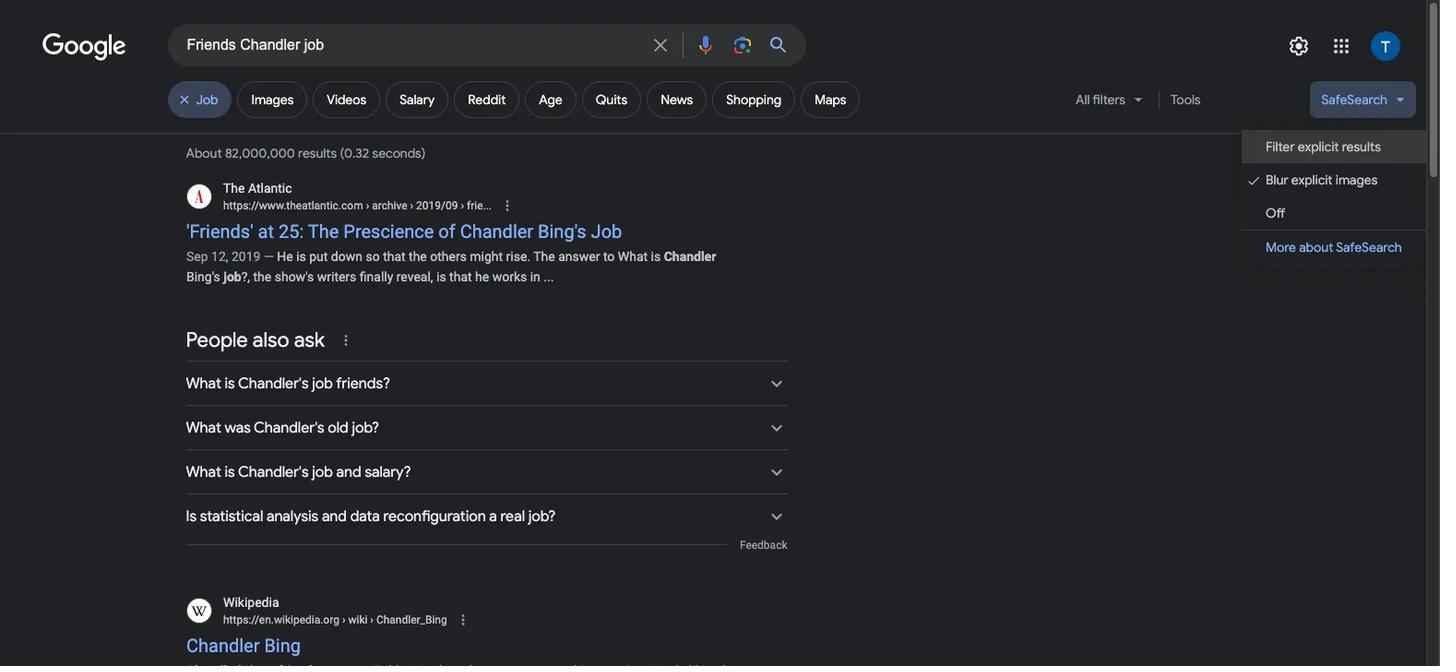 Task type: describe. For each thing, give the bounding box(es) containing it.
1 vertical spatial that
[[449, 269, 472, 284]]

to
[[603, 249, 615, 264]]

1 vertical spatial the
[[308, 220, 339, 242]]

add reddit element
[[468, 91, 506, 108]]

bing
[[264, 634, 300, 657]]

safesearch inside menu
[[1337, 239, 1403, 256]]

others
[[430, 249, 467, 264]]

reddit link
[[454, 81, 520, 118]]

'friends'
[[186, 220, 253, 242]]

chandler inside sep 12, 2019 — he is put down so that the others might rise. the answer to what is chandler bing's job ?, the show's writers finally reveal, is that he works in ...
[[664, 249, 716, 264]]

sep 12, 2019 — he is put down so that the others might rise. the answer to what is chandler bing's job ?, the show's writers finally reveal, is that he works in ...
[[186, 249, 716, 284]]

prescience
[[343, 220, 434, 242]]

12,
[[211, 249, 228, 264]]

he
[[475, 269, 489, 284]]

tools
[[1171, 91, 1201, 108]]

0 horizontal spatial is
[[296, 249, 306, 264]]

about 82,000,000 results (0.32 seconds)
[[186, 145, 429, 162]]

videos
[[327, 91, 367, 108]]

https://www.theatlantic.com
[[223, 199, 363, 212]]

news link
[[647, 81, 707, 118]]

Search search field
[[187, 35, 638, 58]]

filter explicit results link
[[1242, 130, 1427, 163]]

he
[[277, 249, 293, 264]]

maps
[[815, 91, 847, 108]]

in ...
[[530, 269, 554, 284]]

the inside the atlantic https://www.theatlantic.com › archive › 2019/09 › frie...
[[223, 181, 245, 196]]

people
[[186, 327, 248, 352]]

https://en.wikipedia.org
[[223, 614, 339, 627]]

rise.
[[506, 249, 530, 264]]

25:
[[278, 220, 303, 242]]

search by image image
[[732, 34, 754, 56]]

all filters button
[[1065, 81, 1157, 126]]

so
[[365, 249, 380, 264]]

wikipedia https://en.wikipedia.org › wiki › chandler_bing
[[223, 595, 447, 627]]

the atlantic https://www.theatlantic.com › archive › 2019/09 › frie...
[[223, 181, 492, 212]]

bing's inside sep 12, 2019 — he is put down so that the others might rise. the answer to what is chandler bing's job ?, the show's writers finally reveal, is that he works in ...
[[186, 269, 220, 284]]

blur explicit images link
[[1242, 163, 1427, 197]]

atlantic
[[248, 181, 292, 196]]

down
[[331, 249, 362, 264]]

blur explicit images
[[1266, 172, 1378, 188]]

job
[[223, 269, 241, 284]]

archive
[[372, 199, 407, 212]]

reddit
[[468, 91, 506, 108]]

filters
[[1093, 91, 1126, 108]]

more about safesearch link
[[1242, 231, 1427, 264]]

wikipedia
[[223, 595, 279, 610]]

› left wiki
[[342, 614, 345, 627]]

quits link
[[582, 81, 642, 118]]

works
[[492, 269, 527, 284]]

seconds)
[[372, 145, 426, 162]]

shopping link
[[713, 81, 796, 118]]

results for 82,000,000
[[298, 145, 337, 162]]

finally
[[359, 269, 393, 284]]

—
[[263, 249, 274, 264]]

blur
[[1266, 172, 1289, 188]]

at
[[258, 220, 274, 242]]

maps link
[[801, 81, 861, 118]]

none text field "› archive › 2019/09 › frie..."
[[223, 198, 492, 214]]

explicit for blur
[[1292, 172, 1333, 188]]

writers
[[317, 269, 356, 284]]

0 vertical spatial the
[[409, 249, 427, 264]]

feedback button
[[740, 538, 788, 553]]

images
[[252, 91, 294, 108]]

0 horizontal spatial the
[[253, 269, 271, 284]]

show's
[[274, 269, 314, 284]]

salary link
[[386, 81, 449, 118]]

all
[[1076, 91, 1090, 108]]

age
[[539, 91, 563, 108]]

people also ask
[[186, 327, 325, 352]]

?,
[[241, 269, 250, 284]]

about
[[186, 145, 222, 162]]

reveal,
[[396, 269, 433, 284]]



Task type: locate. For each thing, give the bounding box(es) containing it.
2 horizontal spatial is
[[651, 249, 661, 264]]

1 horizontal spatial job
[[591, 220, 622, 242]]

the left atlantic
[[223, 181, 245, 196]]

the
[[409, 249, 427, 264], [253, 269, 271, 284]]

images link
[[238, 81, 308, 118]]

results up images
[[1343, 138, 1382, 155]]

safesearch up filter explicit results link
[[1322, 91, 1388, 108]]

1 horizontal spatial the
[[409, 249, 427, 264]]

about
[[1300, 239, 1334, 256]]

1 vertical spatial the
[[253, 269, 271, 284]]

1 horizontal spatial that
[[449, 269, 472, 284]]

0 horizontal spatial that
[[383, 249, 405, 264]]

2 horizontal spatial the
[[533, 249, 555, 264]]

videos link
[[313, 81, 380, 118]]

0 horizontal spatial the
[[223, 181, 245, 196]]

1 horizontal spatial results
[[1343, 138, 1382, 155]]

safesearch down off link
[[1337, 239, 1403, 256]]

add salary element
[[400, 91, 435, 108]]

› right wiki
[[370, 614, 373, 627]]

none text field › wiki › chandler_bing
[[223, 612, 447, 628]]

the inside sep 12, 2019 — he is put down so that the others might rise. the answer to what is chandler bing's job ?, the show's writers finally reveal, is that he works in ...
[[533, 249, 555, 264]]

salary
[[400, 91, 435, 108]]

chandler
[[460, 220, 533, 242], [664, 249, 716, 264], [186, 634, 259, 657]]

0 vertical spatial that
[[383, 249, 405, 264]]

none text field containing https://en.wikipedia.org
[[223, 612, 447, 628]]

age link
[[526, 81, 577, 118]]

2019
[[231, 249, 260, 264]]

the right the ?,
[[253, 269, 271, 284]]

sep
[[186, 249, 208, 264]]

put
[[309, 249, 328, 264]]

chandler_bing
[[376, 614, 447, 627]]

safesearch button
[[1311, 81, 1417, 126]]

none text field for at
[[223, 198, 492, 214]]

1 vertical spatial none text field
[[223, 612, 447, 628]]

filter
[[1266, 138, 1295, 155]]

0 horizontal spatial job
[[196, 91, 218, 108]]

the up reveal,
[[409, 249, 427, 264]]

'friends' at 25: the prescience of chandler bing's job
[[186, 220, 622, 242]]

menu containing filter explicit results
[[1242, 126, 1427, 269]]

ask
[[294, 327, 325, 352]]

safesearch inside dropdown button
[[1322, 91, 1388, 108]]

results
[[1343, 138, 1382, 155], [298, 145, 337, 162]]

› right archive
[[410, 199, 413, 212]]

None text field
[[223, 198, 492, 214], [223, 612, 447, 628]]

1 horizontal spatial the
[[308, 220, 339, 242]]

0 vertical spatial explicit
[[1298, 138, 1340, 155]]

2 vertical spatial the
[[533, 249, 555, 264]]

explicit for filter
[[1298, 138, 1340, 155]]

shopping
[[727, 91, 782, 108]]

that
[[383, 249, 405, 264], [449, 269, 472, 284]]

1 vertical spatial bing's
[[186, 269, 220, 284]]

also
[[253, 327, 290, 352]]

search by voice image
[[695, 34, 717, 56]]

(0.32
[[340, 145, 369, 162]]

remove job element
[[196, 91, 218, 108]]

1 vertical spatial safesearch
[[1337, 239, 1403, 256]]

82,000,000
[[225, 145, 295, 162]]

1 horizontal spatial chandler
[[460, 220, 533, 242]]

0 vertical spatial chandler
[[460, 220, 533, 242]]

chandler bing
[[186, 634, 300, 657]]

none text field containing https://www.theatlantic.com
[[223, 198, 492, 214]]

explicit
[[1298, 138, 1340, 155], [1292, 172, 1333, 188]]

2 vertical spatial chandler
[[186, 634, 259, 657]]

off link
[[1242, 197, 1427, 230]]

of
[[438, 220, 455, 242]]

feedback
[[740, 539, 788, 552]]

0 vertical spatial the
[[223, 181, 245, 196]]

2 none text field from the top
[[223, 612, 447, 628]]

chandler right what
[[664, 249, 716, 264]]

might
[[470, 249, 503, 264]]

1 horizontal spatial bing's
[[538, 220, 586, 242]]

add age element
[[539, 91, 563, 108]]

results for explicit
[[1343, 138, 1382, 155]]

google image
[[42, 33, 127, 61]]

none text field for bing
[[223, 612, 447, 628]]

0 horizontal spatial chandler
[[186, 634, 259, 657]]

›
[[366, 199, 369, 212], [410, 199, 413, 212], [461, 199, 464, 212], [342, 614, 345, 627], [370, 614, 373, 627]]

is down others
[[436, 269, 446, 284]]

is
[[296, 249, 306, 264], [651, 249, 661, 264], [436, 269, 446, 284]]

safesearch
[[1322, 91, 1388, 108], [1337, 239, 1403, 256]]

bing's
[[538, 220, 586, 242], [186, 269, 220, 284]]

bing's down sep
[[186, 269, 220, 284]]

filter explicit results
[[1266, 138, 1382, 155]]

0 vertical spatial none text field
[[223, 198, 492, 214]]

add quits element
[[596, 91, 628, 108]]

the up in ...
[[533, 249, 555, 264]]

quits
[[596, 91, 628, 108]]

the
[[223, 181, 245, 196], [308, 220, 339, 242], [533, 249, 555, 264]]

images
[[1336, 172, 1378, 188]]

1 none text field from the top
[[223, 198, 492, 214]]

that left he
[[449, 269, 472, 284]]

more
[[1266, 239, 1297, 256]]

job
[[196, 91, 218, 108], [591, 220, 622, 242]]

explicit right blur
[[1292, 172, 1333, 188]]

job up about
[[196, 91, 218, 108]]

is right he at the left top of the page
[[296, 249, 306, 264]]

chandler down wikipedia
[[186, 634, 259, 657]]

all filters
[[1076, 91, 1126, 108]]

menu
[[1242, 126, 1427, 269]]

0 vertical spatial safesearch
[[1322, 91, 1388, 108]]

answer
[[558, 249, 600, 264]]

None search field
[[0, 23, 806, 66]]

job up to
[[591, 220, 622, 242]]

what
[[618, 249, 648, 264]]

2019/09
[[416, 199, 458, 212]]

tools button
[[1163, 81, 1210, 118]]

frie...
[[467, 199, 492, 212]]

wiki
[[348, 614, 367, 627]]

job link
[[168, 81, 232, 118]]

1 vertical spatial explicit
[[1292, 172, 1333, 188]]

1 horizontal spatial is
[[436, 269, 446, 284]]

results left (0.32 on the top of the page
[[298, 145, 337, 162]]

0 horizontal spatial bing's
[[186, 269, 220, 284]]

0 horizontal spatial results
[[298, 145, 337, 162]]

chandler up might
[[460, 220, 533, 242]]

bing's up answer
[[538, 220, 586, 242]]

0 vertical spatial job
[[196, 91, 218, 108]]

1 vertical spatial chandler
[[664, 249, 716, 264]]

the up put at the left
[[308, 220, 339, 242]]

is right what
[[651, 249, 661, 264]]

› left frie...
[[461, 199, 464, 212]]

› left archive
[[366, 199, 369, 212]]

› wiki › Chandler_Bing text field
[[339, 614, 447, 627]]

2 horizontal spatial chandler
[[664, 249, 716, 264]]

more about safesearch
[[1266, 239, 1403, 256]]

explicit up blur explicit images on the top right
[[1298, 138, 1340, 155]]

off
[[1266, 205, 1286, 222]]

that right so
[[383, 249, 405, 264]]

› archive › 2019/09 › frie... text field
[[363, 199, 492, 212]]

0 vertical spatial bing's
[[538, 220, 586, 242]]

news
[[661, 91, 693, 108]]

1 vertical spatial job
[[591, 220, 622, 242]]



Task type: vqa. For each thing, say whether or not it's contained in the screenshot.
More
yes



